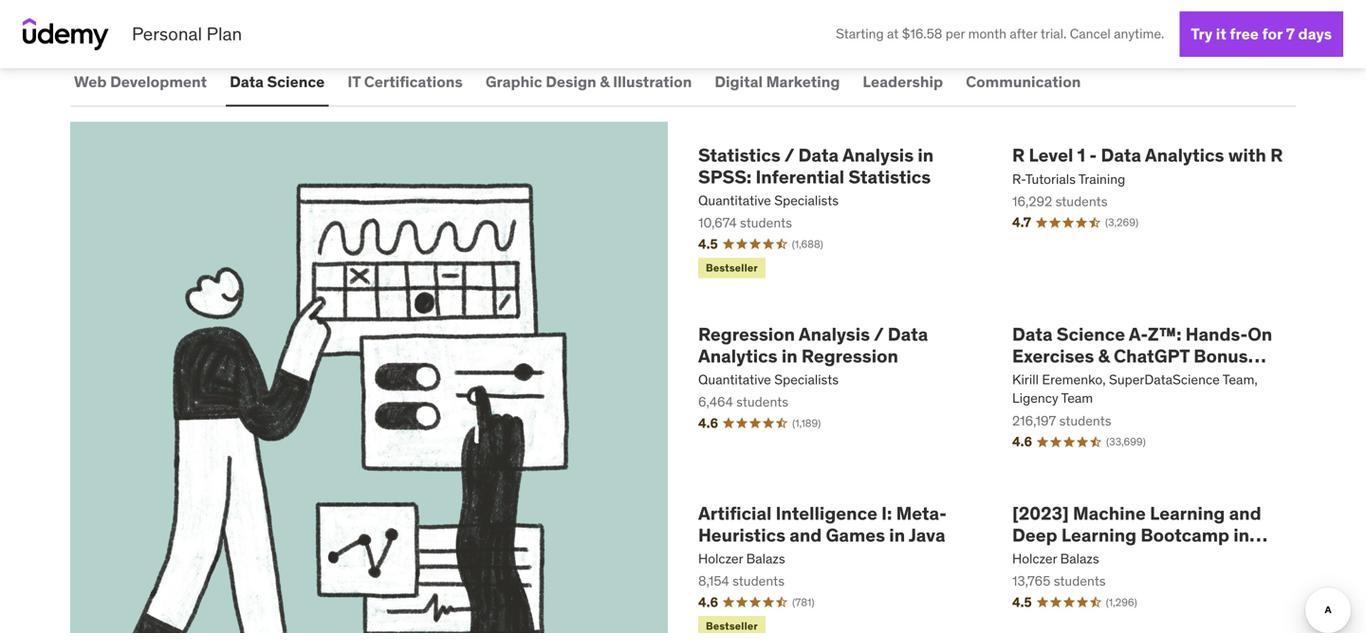 Task type: locate. For each thing, give the bounding box(es) containing it.
regression
[[698, 323, 795, 346], [802, 345, 898, 367]]

216,197
[[1012, 413, 1056, 430]]

0 horizontal spatial learning
[[1061, 524, 1137, 547]]

data inside r level 1 - data analytics with r r-tutorials training 16,292 students
[[1101, 144, 1141, 167]]

below.
[[572, 5, 623, 27]]

students down python
[[1054, 573, 1106, 590]]

1 vertical spatial analysis
[[799, 323, 870, 346]]

[2023] inside [2023] machine learning and deep learning bootcamp in python
[[1012, 502, 1069, 525]]

4.6 down 6,464
[[698, 415, 718, 432]]

1 horizontal spatial of
[[382, 5, 397, 27]]

statistics up the 10,674
[[698, 144, 781, 167]]

r up r-
[[1012, 144, 1025, 167]]

2 [2023] from the top
[[1012, 502, 1069, 525]]

0 vertical spatial 4.6
[[698, 415, 718, 432]]

0 horizontal spatial personal
[[132, 22, 202, 45]]

best-
[[251, 0, 293, 2]]

marketing
[[766, 72, 840, 91]]

in left the java
[[889, 524, 905, 547]]

4.6 for ligency
[[1012, 433, 1032, 451]]

it certifications button
[[344, 59, 467, 105]]

1 specialists from the top
[[774, 192, 839, 209]]

analytics up 6,464
[[698, 345, 778, 367]]

0 horizontal spatial /
[[784, 144, 794, 167]]

the
[[401, 5, 428, 27]]

1 horizontal spatial and
[[1229, 502, 1261, 525]]

1688 reviews element
[[792, 237, 823, 252]]

machine
[[1073, 502, 1146, 525]]

r level 1 - data analytics with r link
[[1012, 144, 1296, 167]]

personal down thousands
[[132, 22, 202, 45]]

6,464
[[698, 394, 733, 411]]

bestseller down the 10,674
[[706, 261, 758, 275]]

& inside data science a-z™: hands-on exercises & chatgpt bonus [2023]
[[1098, 345, 1110, 367]]

holczer inside holczer balazs 13,765 students
[[1012, 551, 1057, 568]]

on
[[1248, 323, 1272, 346]]

science
[[267, 72, 325, 91], [1057, 323, 1125, 346]]

4.5 down 13,765
[[1012, 594, 1032, 611]]

1 vertical spatial quantitative
[[698, 372, 771, 389]]

holczer up 8,154
[[698, 551, 743, 568]]

2 quantitative from the top
[[698, 372, 771, 389]]

1 vertical spatial analytics
[[698, 345, 778, 367]]

data science a-z™: hands-on exercises & chatgpt bonus [2023] link
[[1012, 323, 1296, 389]]

0 vertical spatial &
[[600, 72, 610, 91]]

specialists down inferential
[[774, 192, 839, 209]]

1 vertical spatial /
[[874, 323, 884, 346]]

holczer
[[698, 551, 743, 568], [1012, 551, 1057, 568]]

balazs
[[746, 551, 785, 568], [1060, 551, 1099, 568]]

1 vertical spatial science
[[1057, 323, 1125, 346]]

0 horizontal spatial plan
[[207, 22, 242, 45]]

holczer up 13,765
[[1012, 551, 1057, 568]]

analysis inside "regression analysis / data analytics in regression quantitative  specialists 6,464 students"
[[799, 323, 870, 346]]

1 vertical spatial [2023]
[[1012, 502, 1069, 525]]

8,154
[[698, 573, 729, 590]]

of down the courses
[[382, 5, 397, 27]]

plan down our
[[207, 22, 242, 45]]

from
[[408, 0, 445, 2]]

statistics right inferential
[[849, 165, 931, 188]]

data inside statistics / data analysis in spss: inferential statistics quantitative  specialists 10,674 students
[[798, 144, 839, 167]]

1 horizontal spatial balazs
[[1060, 551, 1099, 568]]

in right bootcamp
[[1234, 524, 1250, 547]]

1 quantitative from the top
[[698, 192, 771, 209]]

explore
[[268, 5, 329, 27]]

[2023] up python
[[1012, 502, 1069, 525]]

leadership button
[[859, 59, 947, 105]]

r
[[1012, 144, 1025, 167], [1270, 144, 1283, 167]]

thousands
[[111, 0, 196, 2]]

of left our
[[200, 0, 216, 2]]

0 vertical spatial personal
[[637, 0, 708, 2]]

python
[[1012, 546, 1074, 568]]

communication button
[[962, 59, 1085, 105]]

science for data science
[[267, 72, 325, 91]]

0 horizontal spatial balazs
[[746, 551, 785, 568]]

digital
[[715, 72, 763, 91]]

in
[[918, 144, 934, 167], [782, 345, 798, 367], [889, 524, 905, 547], [1234, 524, 1250, 547]]

[2023] up ligency
[[1012, 366, 1069, 389]]

r right with
[[1270, 144, 1283, 167]]

personal inside with thousands of our best-rated courses from top udemy instructors, personal plan is your subscription to success. explore some of the included content below.
[[637, 0, 708, 2]]

in inside statistics / data analysis in spss: inferential statistics quantitative  specialists 10,674 students
[[918, 144, 934, 167]]

and inside [2023] machine learning and deep learning bootcamp in python
[[1229, 502, 1261, 525]]

1 vertical spatial 4.6
[[1012, 433, 1032, 451]]

personal
[[637, 0, 708, 2], [132, 22, 202, 45]]

0 vertical spatial plan
[[712, 0, 748, 2]]

specialists
[[774, 192, 839, 209], [774, 372, 839, 389]]

1 horizontal spatial analytics
[[1145, 144, 1224, 167]]

quantitative inside statistics / data analysis in spss: inferential statistics quantitative  specialists 10,674 students
[[698, 192, 771, 209]]

students right 6,464
[[736, 394, 788, 411]]

students up (1,688)
[[740, 215, 792, 232]]

plan left is in the right of the page
[[712, 0, 748, 2]]

science inside data science button
[[267, 72, 325, 91]]

0 horizontal spatial holczer
[[698, 551, 743, 568]]

0 vertical spatial quantitative
[[698, 192, 771, 209]]

training
[[1079, 171, 1125, 188]]

holczer balazs 13,765 students
[[1012, 551, 1106, 590]]

1 vertical spatial bestseller
[[706, 620, 758, 633]]

science left 'it'
[[267, 72, 325, 91]]

1 horizontal spatial &
[[1098, 345, 1110, 367]]

1 vertical spatial &
[[1098, 345, 1110, 367]]

1 vertical spatial 4.5
[[1012, 594, 1032, 611]]

science inside data science a-z™: hands-on exercises & chatgpt bonus [2023]
[[1057, 323, 1125, 346]]

chatgpt
[[1114, 345, 1190, 367]]

4.6
[[698, 415, 718, 432], [1012, 433, 1032, 451], [698, 594, 718, 611]]

data inside button
[[230, 72, 264, 91]]

to
[[174, 5, 190, 27]]

4.5 down the 10,674
[[698, 236, 718, 253]]

balazs inside holczer balazs 13,765 students
[[1060, 551, 1099, 568]]

0 horizontal spatial analytics
[[698, 345, 778, 367]]

balazs down 'heuristics'
[[746, 551, 785, 568]]

4.6 down 8,154
[[698, 594, 718, 611]]

1 balazs from the left
[[746, 551, 785, 568]]

graphic design & illustration
[[486, 72, 692, 91]]

students down the team
[[1059, 413, 1111, 430]]

cancel
[[1070, 25, 1111, 42]]

is
[[752, 0, 765, 2]]

deep
[[1012, 524, 1057, 547]]

0 horizontal spatial r
[[1012, 144, 1025, 167]]

trial.
[[1041, 25, 1067, 42]]

16,292
[[1012, 193, 1052, 210]]

data science button
[[226, 59, 329, 105]]

students down training
[[1055, 193, 1108, 210]]

it certifications
[[348, 72, 463, 91]]

1 vertical spatial specialists
[[774, 372, 839, 389]]

0 vertical spatial analysis
[[842, 144, 914, 167]]

analytics left with
[[1145, 144, 1224, 167]]

analysis up (1,189)
[[799, 323, 870, 346]]

data inside data science a-z™: hands-on exercises & chatgpt bonus [2023]
[[1012, 323, 1053, 346]]

holczer inside the artificial intelligence i: meta- heuristics and games in java holczer balazs 8,154 students
[[698, 551, 743, 568]]

0 vertical spatial 4.5
[[698, 236, 718, 253]]

students inside holczer balazs 13,765 students
[[1054, 573, 1106, 590]]

starting at $16.58 per month after trial. cancel anytime.
[[836, 25, 1164, 42]]

& up eremenko,
[[1098, 345, 1110, 367]]

inferential
[[756, 165, 845, 188]]

subscription
[[70, 5, 170, 27]]

bestseller for statistics / data analysis in spss: inferential statistics
[[706, 261, 758, 275]]

1 horizontal spatial science
[[1057, 323, 1125, 346]]

science left a-
[[1057, 323, 1125, 346]]

(1,296)
[[1106, 596, 1137, 610]]

our
[[220, 0, 246, 2]]

1 horizontal spatial holczer
[[1012, 551, 1057, 568]]

1 bestseller from the top
[[706, 261, 758, 275]]

learning
[[1150, 502, 1225, 525], [1061, 524, 1137, 547]]

1 vertical spatial personal
[[132, 22, 202, 45]]

0 vertical spatial /
[[784, 144, 794, 167]]

learning up holczer balazs 13,765 students
[[1061, 524, 1137, 547]]

personal up illustration
[[637, 0, 708, 2]]

1 horizontal spatial /
[[874, 323, 884, 346]]

bestseller down 8,154
[[706, 620, 758, 633]]

days
[[1298, 24, 1332, 44]]

1 horizontal spatial 4.5
[[1012, 594, 1032, 611]]

in up (1,189)
[[782, 345, 798, 367]]

0 vertical spatial [2023]
[[1012, 366, 1069, 389]]

0 vertical spatial specialists
[[774, 192, 839, 209]]

1 horizontal spatial r
[[1270, 144, 1283, 167]]

with
[[1228, 144, 1266, 167]]

quantitative up 6,464
[[698, 372, 771, 389]]

specialists inside "regression analysis / data analytics in regression quantitative  specialists 6,464 students"
[[774, 372, 839, 389]]

1 [2023] from the top
[[1012, 366, 1069, 389]]

spss:
[[698, 165, 752, 188]]

bestseller for artificial intelligence i: meta- heuristics and games in java
[[706, 620, 758, 633]]

2 balazs from the left
[[1060, 551, 1099, 568]]

kirill
[[1012, 372, 1039, 389]]

1 vertical spatial plan
[[207, 22, 242, 45]]

2 bestseller from the top
[[706, 620, 758, 633]]

1 horizontal spatial personal
[[637, 0, 708, 2]]

0 vertical spatial science
[[267, 72, 325, 91]]

and inside the artificial intelligence i: meta- heuristics and games in java holczer balazs 8,154 students
[[790, 524, 822, 547]]

0 vertical spatial of
[[200, 0, 216, 2]]

certifications
[[364, 72, 463, 91]]

2 holczer from the left
[[1012, 551, 1057, 568]]

data
[[230, 72, 264, 91], [798, 144, 839, 167], [1101, 144, 1141, 167], [888, 323, 928, 346], [1012, 323, 1053, 346]]

students right 8,154
[[732, 573, 785, 590]]

(3,269)
[[1105, 216, 1139, 229]]

intelligence
[[776, 502, 877, 525]]

& right design at top left
[[600, 72, 610, 91]]

0 horizontal spatial and
[[790, 524, 822, 547]]

quantitative down the spss:
[[698, 192, 771, 209]]

regression up (1,189)
[[802, 345, 898, 367]]

graphic design & illustration button
[[482, 59, 696, 105]]

tutorials
[[1025, 171, 1076, 188]]

0 vertical spatial analytics
[[1145, 144, 1224, 167]]

of
[[200, 0, 216, 2], [382, 5, 397, 27]]

students inside statistics / data analysis in spss: inferential statistics quantitative  specialists 10,674 students
[[740, 215, 792, 232]]

[2023]
[[1012, 366, 1069, 389], [1012, 502, 1069, 525]]

bestseller
[[706, 261, 758, 275], [706, 620, 758, 633]]

data science a-z™: hands-on exercises & chatgpt bonus [2023]
[[1012, 323, 1272, 389]]

starting
[[836, 25, 884, 42]]

personal plan
[[132, 22, 242, 45]]

0 horizontal spatial &
[[600, 72, 610, 91]]

design
[[546, 72, 596, 91]]

4.6 down 216,197
[[1012, 433, 1032, 451]]

1 holczer from the left
[[698, 551, 743, 568]]

specialists up (1,189)
[[774, 372, 839, 389]]

0 vertical spatial bestseller
[[706, 261, 758, 275]]

artificial
[[698, 502, 772, 525]]

analysis down leadership button
[[842, 144, 914, 167]]

balazs down machine
[[1060, 551, 1099, 568]]

illustration
[[613, 72, 692, 91]]

included
[[432, 5, 501, 27]]

0 horizontal spatial science
[[267, 72, 325, 91]]

plan
[[712, 0, 748, 2], [207, 22, 242, 45]]

in down leadership button
[[918, 144, 934, 167]]

&
[[600, 72, 610, 91], [1098, 345, 1110, 367]]

1 horizontal spatial plan
[[712, 0, 748, 2]]

2 specialists from the top
[[774, 372, 839, 389]]

/
[[784, 144, 794, 167], [874, 323, 884, 346]]

ligency
[[1012, 390, 1058, 407]]

regression up 6,464
[[698, 323, 795, 346]]

statistics / data analysis in spss: inferential statistics link
[[698, 144, 982, 188]]

learning right machine
[[1150, 502, 1225, 525]]

and
[[1229, 502, 1261, 525], [790, 524, 822, 547]]

0 horizontal spatial 4.5
[[698, 236, 718, 253]]



Task type: describe. For each thing, give the bounding box(es) containing it.
quantitative inside "regression analysis / data analytics in regression quantitative  specialists 6,464 students"
[[698, 372, 771, 389]]

free
[[1230, 24, 1259, 44]]

data inside "regression analysis / data analytics in regression quantitative  specialists 6,464 students"
[[888, 323, 928, 346]]

statistics / data analysis in spss: inferential statistics quantitative  specialists 10,674 students
[[698, 144, 934, 232]]

in inside "regression analysis / data analytics in regression quantitative  specialists 6,464 students"
[[782, 345, 798, 367]]

courses
[[340, 0, 403, 2]]

per
[[946, 25, 965, 42]]

1 vertical spatial of
[[382, 5, 397, 27]]

try it free for 7 days link
[[1180, 11, 1343, 57]]

top
[[449, 0, 476, 2]]

exercises
[[1012, 345, 1094, 367]]

a-
[[1129, 323, 1148, 346]]

your
[[769, 0, 804, 2]]

in inside the artificial intelligence i: meta- heuristics and games in java holczer balazs 8,154 students
[[889, 524, 905, 547]]

1 horizontal spatial regression
[[802, 345, 898, 367]]

4.5 for [2023] machine learning and deep learning bootcamp in python
[[1012, 594, 1032, 611]]

level
[[1029, 144, 1073, 167]]

3269 reviews element
[[1105, 216, 1139, 230]]

r-
[[1012, 171, 1025, 188]]

artificial intelligence i: meta- heuristics and games in java holczer balazs 8,154 students
[[698, 502, 947, 590]]

1 horizontal spatial statistics
[[849, 165, 931, 188]]

specialists inside statistics / data analysis in spss: inferential statistics quantitative  specialists 10,674 students
[[774, 192, 839, 209]]

analytics inside "regression analysis / data analytics in regression quantitative  specialists 6,464 students"
[[698, 345, 778, 367]]

i:
[[882, 502, 892, 525]]

month
[[968, 25, 1007, 42]]

team
[[1061, 390, 1093, 407]]

33699 reviews element
[[1106, 435, 1146, 450]]

-
[[1089, 144, 1097, 167]]

z™:
[[1148, 323, 1182, 346]]

try it free for 7 days
[[1191, 24, 1332, 44]]

it
[[348, 72, 361, 91]]

2 vertical spatial 4.6
[[698, 594, 718, 611]]

digital marketing button
[[711, 59, 844, 105]]

for
[[1262, 24, 1283, 44]]

4.6 for analytics
[[698, 415, 718, 432]]

1189 reviews element
[[792, 417, 821, 431]]

students inside "regression analysis / data analytics in regression quantitative  specialists 6,464 students"
[[736, 394, 788, 411]]

try
[[1191, 24, 1213, 44]]

udemy image
[[23, 18, 109, 50]]

1 horizontal spatial learning
[[1150, 502, 1225, 525]]

(1,189)
[[792, 417, 821, 430]]

/ inside statistics / data analysis in spss: inferential statistics quantitative  specialists 10,674 students
[[784, 144, 794, 167]]

analysis inside statistics / data analysis in spss: inferential statistics quantitative  specialists 10,674 students
[[842, 144, 914, 167]]

0 horizontal spatial of
[[200, 0, 216, 2]]

/ inside "regression analysis / data analytics in regression quantitative  specialists 6,464 students"
[[874, 323, 884, 346]]

artificial intelligence i: meta- heuristics and games in java link
[[698, 502, 982, 547]]

leadership
[[863, 72, 943, 91]]

meta-
[[896, 502, 947, 525]]

balazs inside the artificial intelligence i: meta- heuristics and games in java holczer balazs 8,154 students
[[746, 551, 785, 568]]

after
[[1010, 25, 1038, 42]]

content
[[505, 5, 568, 27]]

[2023] inside data science a-z™: hands-on exercises & chatgpt bonus [2023]
[[1012, 366, 1069, 389]]

& inside button
[[600, 72, 610, 91]]

kirill eremenko, superdatascience team, ligency team 216,197 students
[[1012, 372, 1258, 430]]

1 r from the left
[[1012, 144, 1025, 167]]

success.
[[194, 5, 263, 27]]

13,765
[[1012, 573, 1051, 590]]

eremenko,
[[1042, 372, 1106, 389]]

instructors,
[[542, 0, 633, 2]]

communication
[[966, 72, 1081, 91]]

plan inside with thousands of our best-rated courses from top udemy instructors, personal plan is your subscription to success. explore some of the included content below.
[[712, 0, 748, 2]]

science for data science a-z™: hands-on exercises & chatgpt bonus [2023]
[[1057, 323, 1125, 346]]

4.5 for statistics / data analysis in spss: inferential statistics
[[698, 236, 718, 253]]

2 r from the left
[[1270, 144, 1283, 167]]

web development button
[[70, 59, 211, 105]]

7
[[1286, 24, 1295, 44]]

heuristics
[[698, 524, 786, 547]]

hands-
[[1186, 323, 1248, 346]]

graphic
[[486, 72, 542, 91]]

with thousands of our best-rated courses from top udemy instructors, personal plan is your subscription to success. explore some of the included content below.
[[70, 0, 804, 27]]

digital marketing
[[715, 72, 840, 91]]

regression analysis / data analytics in regression quantitative  specialists 6,464 students
[[698, 323, 928, 411]]

rated
[[293, 0, 336, 2]]

0 horizontal spatial statistics
[[698, 144, 781, 167]]

superdatascience
[[1109, 372, 1220, 389]]

students inside r level 1 - data analytics with r r-tutorials training 16,292 students
[[1055, 193, 1108, 210]]

(1,688)
[[792, 238, 823, 251]]

games
[[826, 524, 885, 547]]

0 horizontal spatial regression
[[698, 323, 795, 346]]

it
[[1216, 24, 1226, 44]]

781 reviews element
[[792, 596, 814, 610]]

students inside kirill eremenko, superdatascience team, ligency team 216,197 students
[[1059, 413, 1111, 430]]

development
[[110, 72, 207, 91]]

anytime.
[[1114, 25, 1164, 42]]

analytics inside r level 1 - data analytics with r r-tutorials training 16,292 students
[[1145, 144, 1224, 167]]

1296 reviews element
[[1106, 596, 1137, 610]]

4.7
[[1012, 214, 1031, 231]]

students inside the artificial intelligence i: meta- heuristics and games in java holczer balazs 8,154 students
[[732, 573, 785, 590]]

r level 1 - data analytics with r r-tutorials training 16,292 students
[[1012, 144, 1283, 210]]

web
[[74, 72, 107, 91]]

in inside [2023] machine learning and deep learning bootcamp in python
[[1234, 524, 1250, 547]]

at
[[887, 25, 899, 42]]

(33,699)
[[1106, 436, 1146, 449]]

(781)
[[792, 596, 814, 610]]

regression analysis / data analytics in regression link
[[698, 323, 982, 367]]

10,674
[[698, 215, 737, 232]]

with
[[70, 0, 107, 2]]

[2023] machine learning and deep learning bootcamp in python link
[[1012, 502, 1296, 568]]



Task type: vqa. For each thing, say whether or not it's contained in the screenshot.
By inside the Advanced Machine Learning & Data Analysis Projects Bootcamp By Mammoth Interactive and 1 other
no



